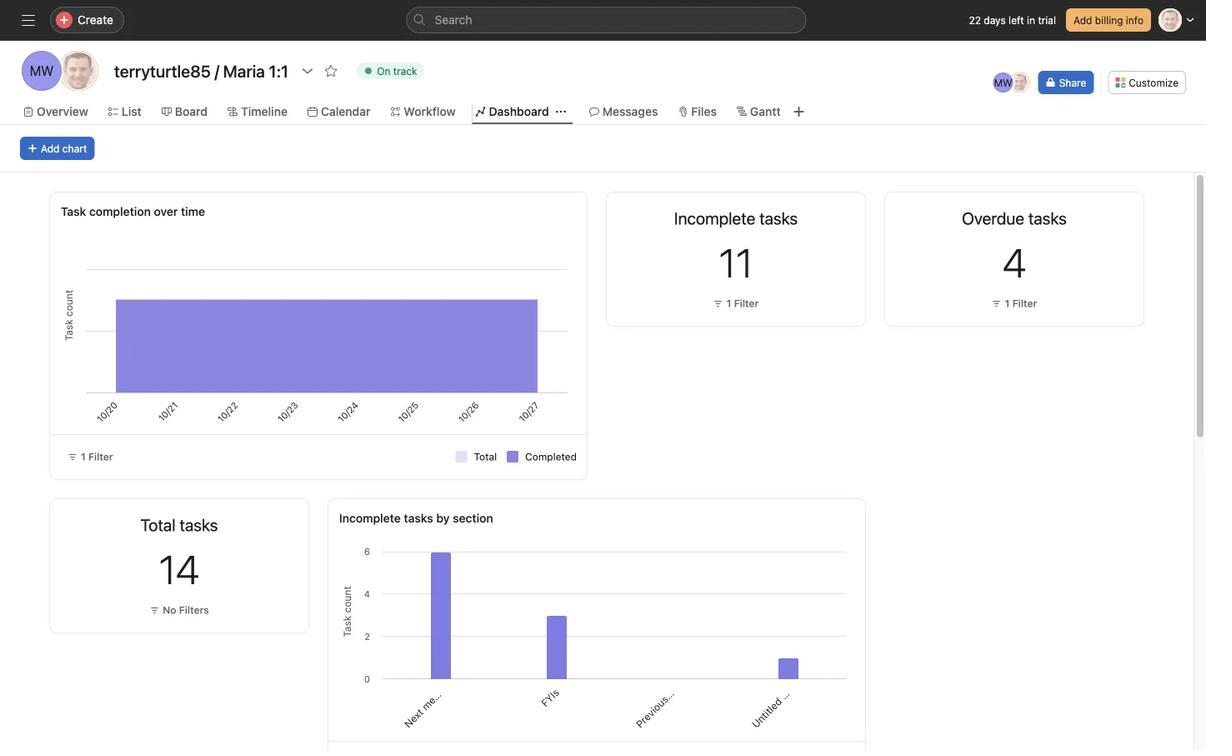 Task type: vqa. For each thing, say whether or not it's contained in the screenshot.
4 Filter
yes



Task type: locate. For each thing, give the bounding box(es) containing it.
2 horizontal spatial 1 filter button
[[988, 295, 1042, 312]]

11
[[719, 239, 754, 286]]

tt left share button
[[1014, 77, 1027, 88]]

add tab image
[[793, 105, 806, 118]]

add inside add chart button
[[41, 143, 60, 154]]

meeting
[[420, 678, 455, 713]]

create button
[[50, 7, 124, 33]]

info
[[1127, 14, 1144, 26]]

1 horizontal spatial 1
[[727, 298, 732, 309]]

1 vertical spatial add
[[41, 143, 60, 154]]

total
[[474, 451, 497, 463]]

mw
[[30, 63, 54, 79], [995, 77, 1013, 88]]

filter
[[734, 298, 759, 309], [1013, 298, 1038, 309], [88, 451, 113, 463]]

2 horizontal spatial 1 filter
[[1005, 298, 1038, 309]]

1 horizontal spatial tt
[[1014, 77, 1027, 88]]

search list box
[[407, 7, 807, 33]]

1 horizontal spatial 1 filter
[[727, 298, 759, 309]]

dashboard
[[489, 105, 549, 118]]

untitled
[[750, 696, 785, 730]]

add to starred image
[[325, 64, 338, 78]]

tasks
[[404, 512, 433, 525]]

mw up overview 'link'
[[30, 63, 54, 79]]

1 filter button
[[709, 295, 763, 312], [988, 295, 1042, 312], [60, 445, 121, 469]]

on track
[[377, 65, 417, 77]]

untitled section
[[750, 669, 811, 730]]

0 vertical spatial add
[[1074, 14, 1093, 26]]

no filters button
[[145, 602, 213, 619]]

search
[[435, 13, 472, 27]]

0 horizontal spatial 1
[[81, 451, 86, 463]]

0 horizontal spatial add
[[41, 143, 60, 154]]

chart
[[62, 143, 87, 154]]

workflow link
[[391, 103, 456, 121]]

fyis
[[539, 687, 562, 709]]

1 filter for 11
[[727, 298, 759, 309]]

mw left share button
[[995, 77, 1013, 88]]

customize button
[[1108, 71, 1187, 94]]

overview
[[37, 105, 88, 118]]

customize
[[1129, 77, 1179, 88]]

14 button
[[159, 546, 200, 593]]

1 horizontal spatial mw
[[995, 77, 1013, 88]]

track
[[393, 65, 417, 77]]

messages link
[[589, 103, 658, 121]]

add chart
[[41, 143, 87, 154]]

board
[[175, 105, 208, 118]]

dashboard link
[[476, 103, 549, 121]]

timeline link
[[228, 103, 288, 121]]

search button
[[407, 7, 807, 33]]

tt up overview
[[70, 63, 87, 79]]

2 horizontal spatial 1
[[1005, 298, 1010, 309]]

1 horizontal spatial filter
[[734, 298, 759, 309]]

previous topics
[[634, 671, 693, 730]]

1 filter button for 4
[[988, 295, 1042, 312]]

board link
[[162, 103, 208, 121]]

add
[[1074, 14, 1093, 26], [41, 143, 60, 154]]

billing
[[1096, 14, 1124, 26]]

calendar link
[[308, 103, 371, 121]]

0 horizontal spatial 1 filter
[[81, 451, 113, 463]]

filters
[[179, 605, 209, 616]]

view chart image
[[789, 209, 802, 223]]

tab actions image
[[556, 107, 566, 117]]

1 horizontal spatial add
[[1074, 14, 1093, 26]]

1 for 4
[[1005, 298, 1010, 309]]

add left billing
[[1074, 14, 1093, 26]]

4 button
[[1003, 239, 1027, 286]]

1 filter
[[727, 298, 759, 309], [1005, 298, 1038, 309], [81, 451, 113, 463]]

show options image
[[301, 64, 315, 78]]

tt
[[70, 63, 87, 79], [1014, 77, 1027, 88]]

incomplete tasks by section
[[339, 512, 493, 525]]

add left the chart
[[41, 143, 60, 154]]

0 horizontal spatial 1 filter button
[[60, 445, 121, 469]]

add inside add billing info button
[[1074, 14, 1093, 26]]

share
[[1060, 77, 1087, 88]]

overdue tasks
[[962, 208, 1067, 228]]

1 horizontal spatial 1 filter button
[[709, 295, 763, 312]]

None text field
[[110, 56, 293, 86]]

files
[[692, 105, 717, 118]]

calendar
[[321, 105, 371, 118]]

1
[[727, 298, 732, 309], [1005, 298, 1010, 309], [81, 451, 86, 463]]

on
[[377, 65, 391, 77]]

2 horizontal spatial filter
[[1013, 298, 1038, 309]]

incomplete tasks
[[675, 208, 798, 228]]



Task type: describe. For each thing, give the bounding box(es) containing it.
4
[[1003, 239, 1027, 286]]

add for add chart
[[41, 143, 60, 154]]

by section
[[436, 512, 493, 525]]

add chart button
[[20, 137, 94, 160]]

1 filter button for 11
[[709, 295, 763, 312]]

section
[[778, 669, 811, 702]]

over time
[[154, 205, 205, 218]]

days
[[984, 14, 1006, 26]]

gantt link
[[737, 103, 781, 121]]

on track button
[[350, 59, 432, 83]]

no
[[163, 605, 176, 616]]

next
[[402, 707, 426, 730]]

total tasks
[[141, 515, 218, 535]]

add for add billing info
[[1074, 14, 1093, 26]]

completed
[[526, 451, 577, 463]]

create
[[78, 13, 113, 27]]

workflow
[[404, 105, 456, 118]]

list
[[122, 105, 142, 118]]

0 horizontal spatial filter
[[88, 451, 113, 463]]

messages
[[603, 105, 658, 118]]

next meeting
[[402, 678, 455, 730]]

timeline
[[241, 105, 288, 118]]

11 button
[[719, 239, 754, 286]]

topics
[[665, 671, 693, 700]]

left
[[1009, 14, 1025, 26]]

add billing info
[[1074, 14, 1144, 26]]

overview link
[[23, 103, 88, 121]]

expand sidebar image
[[22, 13, 35, 27]]

1 filter for 4
[[1005, 298, 1038, 309]]

filter for 11
[[734, 298, 759, 309]]

filter for 4
[[1013, 298, 1038, 309]]

no filters
[[163, 605, 209, 616]]

task
[[61, 205, 86, 218]]

incomplete
[[339, 512, 401, 525]]

22 days left in trial
[[969, 14, 1057, 26]]

trial
[[1039, 14, 1057, 26]]

22
[[969, 14, 981, 26]]

share button
[[1039, 71, 1094, 94]]

previous
[[634, 694, 671, 730]]

1 for 11
[[727, 298, 732, 309]]

14
[[159, 546, 200, 593]]

gantt
[[750, 105, 781, 118]]

task completion over time
[[61, 205, 205, 218]]

0 horizontal spatial mw
[[30, 63, 54, 79]]

list link
[[108, 103, 142, 121]]

completion
[[89, 205, 151, 218]]

add billing info button
[[1067, 8, 1152, 32]]

files link
[[678, 103, 717, 121]]

0 horizontal spatial tt
[[70, 63, 87, 79]]

in
[[1027, 14, 1036, 26]]



